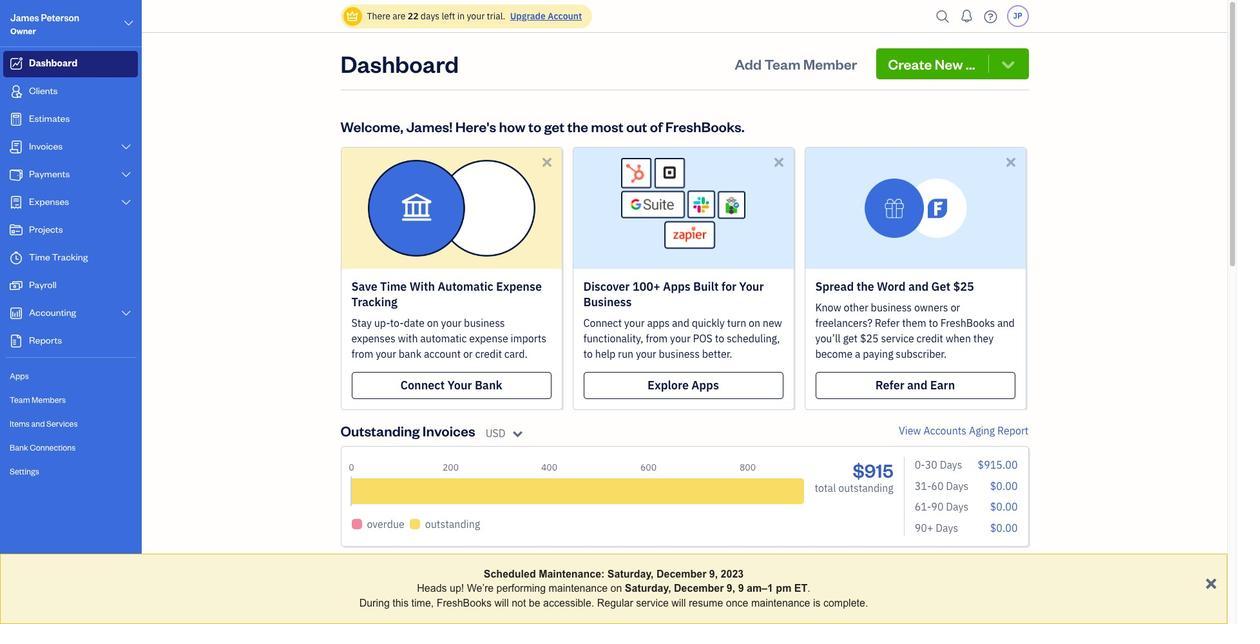 Task type: vqa. For each thing, say whether or not it's contained in the screenshot.
the rightmost NET
no



Task type: describe. For each thing, give the bounding box(es) containing it.
earn
[[931, 378, 956, 393]]

your up automatic
[[441, 317, 462, 329]]

time,
[[412, 598, 434, 608]]

business inside 'stay up-to-date on your business expenses with automatic expense imports from your bank account or credit card.'
[[464, 317, 505, 329]]

chevron large down image for invoices
[[120, 142, 132, 152]]

1 horizontal spatial maintenance
[[752, 598, 811, 608]]

business inside connect your apps and quickly turn on new functionality, from your pos to scheduling, to help run your business better.
[[659, 348, 700, 360]]

to right the how
[[529, 117, 542, 135]]

9
[[739, 583, 744, 594]]

business
[[584, 295, 632, 309]]

overdue
[[367, 518, 405, 531]]

know
[[816, 301, 842, 314]]

et
[[795, 583, 808, 594]]

dismiss image
[[1004, 155, 1019, 170]]

payroll link
[[3, 273, 138, 299]]

we're
[[467, 583, 494, 594]]

credit inside 'stay up-to-date on your business expenses with automatic expense imports from your bank account or credit card.'
[[475, 348, 502, 360]]

service inside know other business owners or freelancers? refer them to freshbooks and you'll get $25 service credit when they become a paying subscriber.
[[882, 332, 915, 345]]

your down expenses
[[376, 348, 397, 360]]

on inside connect your apps and quickly turn on new functionality, from your pos to scheduling, to help run your business better.
[[749, 317, 761, 329]]

go to help image
[[981, 7, 1002, 26]]

add team member button
[[723, 48, 869, 79]]

22
[[408, 10, 419, 22]]

word
[[877, 279, 906, 294]]

usd
[[486, 427, 506, 440]]

expense image
[[8, 196, 24, 209]]

project image
[[8, 224, 24, 237]]

bank connections link
[[3, 436, 138, 459]]

services
[[46, 418, 78, 429]]

apps inside discover 100+ apps built for your business
[[663, 279, 691, 294]]

search image
[[933, 7, 954, 26]]

freelancers?
[[816, 317, 873, 329]]

team members
[[10, 395, 66, 405]]

0 vertical spatial december
[[657, 569, 707, 580]]

payments link
[[3, 162, 138, 188]]

team inside 'button'
[[765, 55, 801, 73]]

90
[[932, 501, 944, 513]]

time inside save time with automatic expense tracking
[[380, 279, 407, 294]]

subscriber.
[[896, 348, 947, 360]]

items and services link
[[3, 413, 138, 435]]

tracking inside save time with automatic expense tracking
[[352, 295, 398, 309]]

with
[[410, 279, 435, 294]]

0 horizontal spatial get
[[545, 117, 565, 135]]

there are 22 days left in your trial. upgrade account
[[367, 10, 582, 22]]

notifications image
[[957, 3, 978, 29]]

your right in
[[467, 10, 485, 22]]

how
[[499, 117, 526, 135]]

new
[[763, 317, 783, 329]]

0 vertical spatial the
[[568, 117, 589, 135]]

become
[[816, 348, 853, 360]]

payments
[[29, 168, 70, 180]]

crown image
[[346, 9, 359, 23]]

scheduled maintenance: saturday, december 9, 2023 heads up! we're performing maintenance on saturday, december 9, 9 am–1 pm et . during this time, freshbooks will not be accessible. regular service will resume once maintenance is complete.
[[360, 569, 869, 608]]

resume
[[689, 598, 724, 608]]

on inside 'stay up-to-date on your business expenses with automatic expense imports from your bank account or credit card.'
[[427, 317, 439, 329]]

0 horizontal spatial your
[[448, 378, 472, 393]]

chevrondown image
[[1000, 55, 1018, 73]]

accessible.
[[544, 598, 595, 608]]

be
[[529, 598, 541, 608]]

to left the help
[[584, 348, 593, 360]]

jp button
[[1007, 5, 1029, 27]]

during
[[360, 598, 390, 608]]

0-
[[915, 458, 926, 471]]

400
[[542, 462, 558, 473]]

time tracking link
[[3, 245, 138, 271]]

invoices link
[[3, 134, 138, 161]]

james peterson owner
[[10, 12, 79, 36]]

report
[[998, 424, 1029, 437]]

0 vertical spatial maintenance
[[549, 583, 608, 594]]

30
[[926, 458, 938, 471]]

$0.00 for 90+ days
[[991, 522, 1018, 534]]

get inside know other business owners or freelancers? refer them to freshbooks and you'll get $25 service credit when they become a paying subscriber.
[[844, 332, 858, 345]]

add team member
[[735, 55, 858, 73]]

account
[[424, 348, 461, 360]]

member
[[804, 55, 858, 73]]

0 horizontal spatial 9,
[[710, 569, 718, 580]]

clients link
[[3, 79, 138, 105]]

bank
[[399, 348, 422, 360]]

pm
[[776, 583, 792, 594]]

items
[[10, 418, 30, 429]]

spread the word and get $25
[[816, 279, 975, 294]]

freshbooks.
[[666, 117, 745, 135]]

accounts
[[924, 424, 967, 437]]

apps
[[648, 317, 670, 329]]

on inside scheduled maintenance: saturday, december 9, 2023 heads up! we're performing maintenance on saturday, december 9, 9 am–1 pm et . during this time, freshbooks will not be accessible. regular service will resume once maintenance is complete.
[[611, 583, 622, 594]]

chevron large down image for payments
[[120, 170, 132, 180]]

up-
[[374, 317, 390, 329]]

explore
[[648, 378, 689, 393]]

freshbooks inside scheduled maintenance: saturday, december 9, 2023 heads up! we're performing maintenance on saturday, december 9, 9 am–1 pm et . during this time, freshbooks will not be accessible. regular service will resume once maintenance is complete.
[[437, 598, 492, 608]]

accounting
[[29, 306, 76, 318]]

items and services
[[10, 418, 78, 429]]

welcome,
[[341, 117, 404, 135]]

your left pos on the bottom of page
[[671, 332, 691, 345]]

61-
[[915, 501, 932, 513]]

× dialog
[[0, 554, 1228, 624]]

days
[[421, 10, 440, 22]]

payroll
[[29, 279, 57, 291]]

turn
[[728, 317, 747, 329]]

from inside 'stay up-to-date on your business expenses with automatic expense imports from your bank account or credit card.'
[[352, 348, 374, 360]]

1 will from the left
[[495, 598, 509, 608]]

members
[[32, 395, 66, 405]]

explore apps
[[648, 378, 719, 393]]

Currency field
[[486, 426, 529, 441]]

card.
[[505, 348, 528, 360]]

chart image
[[8, 307, 24, 320]]

61-90 days
[[915, 501, 969, 513]]

up!
[[450, 583, 464, 594]]

left
[[442, 10, 455, 22]]

business inside know other business owners or freelancers? refer them to freshbooks and you'll get $25 service credit when they become a paying subscriber.
[[871, 301, 912, 314]]

× button
[[1206, 570, 1218, 594]]

90+
[[915, 522, 934, 534]]

×
[[1206, 570, 1218, 594]]

service inside scheduled maintenance: saturday, december 9, 2023 heads up! we're performing maintenance on saturday, december 9, 9 am–1 pm et . during this time, freshbooks will not be accessible. regular service will resume once maintenance is complete.
[[636, 598, 669, 608]]

upgrade account link
[[508, 10, 582, 22]]

apps inside "link"
[[10, 371, 29, 381]]

estimates
[[29, 112, 70, 124]]



Task type: locate. For each thing, give the bounding box(es) containing it.
run
[[618, 348, 634, 360]]

team
[[765, 55, 801, 73], [10, 395, 30, 405]]

service down "them"
[[882, 332, 915, 345]]

your down account
[[448, 378, 472, 393]]

connect your bank
[[401, 378, 503, 393]]

get right the how
[[545, 117, 565, 135]]

0 vertical spatial get
[[545, 117, 565, 135]]

1 vertical spatial chevron large down image
[[120, 308, 132, 318]]

report image
[[8, 335, 24, 348]]

1 chevron large down image from the top
[[120, 170, 132, 180]]

1 vertical spatial or
[[463, 348, 473, 360]]

get
[[932, 279, 951, 294]]

estimate image
[[8, 113, 24, 126]]

1 vertical spatial service
[[636, 598, 669, 608]]

complete.
[[824, 598, 869, 608]]

1 horizontal spatial freshbooks
[[941, 317, 996, 329]]

and inside know other business owners or freelancers? refer them to freshbooks and you'll get $25 service credit when they become a paying subscriber.
[[998, 317, 1015, 329]]

not
[[512, 598, 526, 608]]

apps down better.
[[692, 378, 719, 393]]

1 vertical spatial tracking
[[352, 295, 398, 309]]

3 $0.00 from the top
[[991, 522, 1018, 534]]

0 horizontal spatial service
[[636, 598, 669, 608]]

here's
[[456, 117, 497, 135]]

.
[[808, 583, 811, 594]]

get down freelancers?
[[844, 332, 858, 345]]

in
[[458, 10, 465, 22]]

0 horizontal spatial time
[[29, 251, 50, 263]]

refer inside know other business owners or freelancers? refer them to freshbooks and you'll get $25 service credit when they become a paying subscriber.
[[875, 317, 900, 329]]

2 horizontal spatial business
[[871, 301, 912, 314]]

freshbooks image
[[61, 603, 81, 619]]

0 vertical spatial or
[[951, 301, 961, 314]]

1 $0.00 from the top
[[991, 479, 1018, 492]]

to
[[529, 117, 542, 135], [929, 317, 939, 329], [715, 332, 725, 345], [584, 348, 593, 360]]

create new …
[[889, 55, 976, 73]]

2023
[[721, 569, 744, 580]]

freshbooks inside know other business owners or freelancers? refer them to freshbooks and you'll get $25 service credit when they become a paying subscriber.
[[941, 317, 996, 329]]

chevron large down image
[[123, 15, 135, 31], [120, 142, 132, 152], [120, 197, 132, 208]]

there
[[367, 10, 391, 22]]

time right timer icon
[[29, 251, 50, 263]]

to down owners
[[929, 317, 939, 329]]

1 vertical spatial time
[[380, 279, 407, 294]]

1 vertical spatial saturday,
[[625, 583, 672, 594]]

jp
[[1014, 11, 1023, 21]]

1 horizontal spatial 9,
[[727, 583, 736, 594]]

on
[[427, 317, 439, 329], [749, 317, 761, 329], [611, 583, 622, 594]]

dismiss image for save time with automatic expense tracking
[[540, 155, 555, 170]]

1 horizontal spatial will
[[672, 598, 686, 608]]

connect for connect your bank
[[401, 378, 445, 393]]

1 vertical spatial team
[[10, 395, 30, 405]]

1 horizontal spatial dashboard
[[341, 48, 459, 79]]

1 vertical spatial get
[[844, 332, 858, 345]]

client image
[[8, 85, 24, 98]]

estimates link
[[3, 106, 138, 133]]

1 horizontal spatial tracking
[[352, 295, 398, 309]]

your left apps
[[625, 317, 645, 329]]

view
[[899, 424, 922, 437]]

9, left 2023
[[710, 569, 718, 580]]

and inside connect your apps and quickly turn on new functionality, from your pos to scheduling, to help run your business better.
[[672, 317, 690, 329]]

bank connections
[[10, 442, 76, 453]]

1 horizontal spatial the
[[857, 279, 875, 294]]

1 vertical spatial business
[[464, 317, 505, 329]]

bank down expense
[[475, 378, 503, 393]]

1 horizontal spatial outstanding
[[839, 482, 894, 495]]

0 vertical spatial $25
[[954, 279, 975, 294]]

your right the for
[[740, 279, 764, 294]]

$915.00
[[978, 458, 1018, 471]]

1 horizontal spatial your
[[740, 279, 764, 294]]

0 vertical spatial time
[[29, 251, 50, 263]]

owners
[[915, 301, 949, 314]]

60
[[932, 479, 944, 492]]

maintenance down pm
[[752, 598, 811, 608]]

0 vertical spatial chevron large down image
[[123, 15, 135, 31]]

1 dismiss image from the left
[[540, 155, 555, 170]]

0 vertical spatial $0.00
[[991, 479, 1018, 492]]

dashboard up 'clients'
[[29, 57, 78, 69]]

or
[[951, 301, 961, 314], [463, 348, 473, 360]]

main element
[[0, 0, 174, 624]]

credit inside know other business owners or freelancers? refer them to freshbooks and you'll get $25 service credit when they become a paying subscriber.
[[917, 332, 944, 345]]

0 horizontal spatial dismiss image
[[540, 155, 555, 170]]

1 vertical spatial the
[[857, 279, 875, 294]]

1 vertical spatial 9,
[[727, 583, 736, 594]]

0 vertical spatial invoices
[[29, 140, 63, 152]]

from down expenses
[[352, 348, 374, 360]]

outstanding
[[839, 482, 894, 495], [425, 518, 480, 531]]

0 vertical spatial 9,
[[710, 569, 718, 580]]

invoices up the 200
[[423, 422, 476, 440]]

accounting link
[[3, 300, 138, 327]]

0 horizontal spatial freshbooks
[[437, 598, 492, 608]]

stay
[[352, 317, 372, 329]]

account
[[548, 10, 582, 22]]

outstanding down the 200
[[425, 518, 480, 531]]

dashboard inside dashboard link
[[29, 57, 78, 69]]

1 vertical spatial invoices
[[423, 422, 476, 440]]

1 vertical spatial bank
[[10, 442, 28, 453]]

2 will from the left
[[672, 598, 686, 608]]

scheduling,
[[727, 332, 780, 345]]

2 vertical spatial chevron large down image
[[120, 197, 132, 208]]

0 horizontal spatial on
[[427, 317, 439, 329]]

will left resume
[[672, 598, 686, 608]]

team inside the main element
[[10, 395, 30, 405]]

0 horizontal spatial credit
[[475, 348, 502, 360]]

refer left "them"
[[875, 317, 900, 329]]

team right add
[[765, 55, 801, 73]]

on right date
[[427, 317, 439, 329]]

peterson
[[41, 12, 79, 24]]

refer
[[875, 317, 900, 329], [876, 378, 905, 393]]

apps
[[663, 279, 691, 294], [10, 371, 29, 381], [692, 378, 719, 393]]

0 horizontal spatial $25
[[861, 332, 879, 345]]

paying
[[863, 348, 894, 360]]

tracking inside "link"
[[52, 251, 88, 263]]

when
[[946, 332, 972, 345]]

dashboard image
[[8, 57, 24, 70]]

1 vertical spatial your
[[448, 378, 472, 393]]

1 vertical spatial refer
[[876, 378, 905, 393]]

and inside the main element
[[31, 418, 45, 429]]

built
[[694, 279, 719, 294]]

automatic
[[438, 279, 494, 294]]

a
[[856, 348, 861, 360]]

1 horizontal spatial connect
[[584, 317, 622, 329]]

0 horizontal spatial outstanding
[[425, 518, 480, 531]]

your inside discover 100+ apps built for your business
[[740, 279, 764, 294]]

1 vertical spatial outstanding
[[425, 518, 480, 531]]

you'll
[[816, 332, 841, 345]]

this
[[393, 598, 409, 608]]

0 vertical spatial business
[[871, 301, 912, 314]]

0 horizontal spatial from
[[352, 348, 374, 360]]

of
[[650, 117, 663, 135]]

1 vertical spatial $0.00
[[991, 501, 1018, 513]]

for
[[722, 279, 737, 294]]

outstanding inside $915 total outstanding
[[839, 482, 894, 495]]

chevron large down image down invoices link
[[120, 170, 132, 180]]

business up expense
[[464, 317, 505, 329]]

payment image
[[8, 168, 24, 181]]

days for 61-90 days
[[947, 501, 969, 513]]

0 horizontal spatial will
[[495, 598, 509, 608]]

1 vertical spatial chevron large down image
[[120, 142, 132, 152]]

0 vertical spatial tracking
[[52, 251, 88, 263]]

spread
[[816, 279, 854, 294]]

upgrade
[[510, 10, 546, 22]]

connect inside connect your apps and quickly turn on new functionality, from your pos to scheduling, to help run your business better.
[[584, 317, 622, 329]]

or right owners
[[951, 301, 961, 314]]

tracking
[[52, 251, 88, 263], [352, 295, 398, 309]]

0 vertical spatial saturday,
[[608, 569, 654, 580]]

outstanding invoices
[[341, 422, 476, 440]]

chevron large down image down payroll link
[[120, 308, 132, 318]]

2 vertical spatial $0.00 link
[[991, 522, 1018, 534]]

$915
[[853, 458, 894, 482]]

2 chevron large down image from the top
[[120, 308, 132, 318]]

1 horizontal spatial credit
[[917, 332, 944, 345]]

$915 link
[[853, 458, 894, 482]]

projects link
[[3, 217, 138, 244]]

or inside 'stay up-to-date on your business expenses with automatic expense imports from your bank account or credit card.'
[[463, 348, 473, 360]]

0 vertical spatial connect
[[584, 317, 622, 329]]

projects
[[29, 223, 63, 235]]

freshbooks up the when
[[941, 317, 996, 329]]

connect up functionality,
[[584, 317, 622, 329]]

2 $0.00 link from the top
[[991, 501, 1018, 513]]

$0.00 for 31-60 days
[[991, 479, 1018, 492]]

invoices down estimates
[[29, 140, 63, 152]]

1 horizontal spatial $25
[[954, 279, 975, 294]]

2 vertical spatial business
[[659, 348, 700, 360]]

money image
[[8, 279, 24, 292]]

to up better.
[[715, 332, 725, 345]]

apps up team members
[[10, 371, 29, 381]]

0 vertical spatial outstanding
[[839, 482, 894, 495]]

0 horizontal spatial maintenance
[[549, 583, 608, 594]]

1 vertical spatial $0.00 link
[[991, 501, 1018, 513]]

or inside know other business owners or freelancers? refer them to freshbooks and you'll get $25 service credit when they become a paying subscriber.
[[951, 301, 961, 314]]

they
[[974, 332, 994, 345]]

0 horizontal spatial the
[[568, 117, 589, 135]]

reports link
[[3, 328, 138, 355]]

other
[[844, 301, 869, 314]]

tracking down save
[[352, 295, 398, 309]]

dismiss image for discover 100+ apps built for your business
[[772, 155, 787, 170]]

invoices inside the main element
[[29, 140, 63, 152]]

0 vertical spatial refer
[[875, 317, 900, 329]]

800
[[740, 462, 756, 473]]

days right 30
[[940, 458, 963, 471]]

invoice image
[[8, 141, 24, 153]]

0 vertical spatial bank
[[475, 378, 503, 393]]

1 horizontal spatial or
[[951, 301, 961, 314]]

days right 60
[[947, 479, 969, 492]]

from down apps
[[646, 332, 668, 345]]

connect down bank
[[401, 378, 445, 393]]

business down pos on the bottom of page
[[659, 348, 700, 360]]

1 horizontal spatial dismiss image
[[772, 155, 787, 170]]

tracking down the projects link on the top of the page
[[52, 251, 88, 263]]

team up 'items'
[[10, 395, 30, 405]]

service right regular
[[636, 598, 669, 608]]

create new … button
[[877, 48, 1029, 79]]

refer down paying
[[876, 378, 905, 393]]

connect for connect your apps and quickly turn on new functionality, from your pos to scheduling, to help run your business better.
[[584, 317, 622, 329]]

reports
[[29, 334, 62, 346]]

save
[[352, 279, 378, 294]]

0 horizontal spatial invoices
[[29, 140, 63, 152]]

1 vertical spatial $25
[[861, 332, 879, 345]]

$0.00 link for 61-90 days
[[991, 501, 1018, 513]]

1 horizontal spatial time
[[380, 279, 407, 294]]

1 vertical spatial from
[[352, 348, 374, 360]]

or right account
[[463, 348, 473, 360]]

know other business owners or freelancers? refer them to freshbooks and you'll get $25 service credit when they become a paying subscriber.
[[816, 301, 1015, 360]]

$25 right get
[[954, 279, 975, 294]]

1 horizontal spatial business
[[659, 348, 700, 360]]

your right run
[[636, 348, 657, 360]]

0 vertical spatial your
[[740, 279, 764, 294]]

9, left 9
[[727, 583, 736, 594]]

0 vertical spatial freshbooks
[[941, 317, 996, 329]]

2 dismiss image from the left
[[772, 155, 787, 170]]

bank down 'items'
[[10, 442, 28, 453]]

0 vertical spatial service
[[882, 332, 915, 345]]

1 horizontal spatial on
[[611, 583, 622, 594]]

on up scheduling,
[[749, 317, 761, 329]]

maintenance down maintenance:
[[549, 583, 608, 594]]

0 vertical spatial team
[[765, 55, 801, 73]]

chevron large down image
[[120, 170, 132, 180], [120, 308, 132, 318]]

the up other
[[857, 279, 875, 294]]

on up regular
[[611, 583, 622, 594]]

$0.00 for 61-90 days
[[991, 501, 1018, 513]]

view accounts aging report link
[[899, 423, 1029, 438]]

business down word
[[871, 301, 912, 314]]

bank inside the main element
[[10, 442, 28, 453]]

performing
[[497, 583, 546, 594]]

days for 31-60 days
[[947, 479, 969, 492]]

apps link
[[3, 365, 138, 387]]

them
[[903, 317, 927, 329]]

1 vertical spatial credit
[[475, 348, 502, 360]]

imports
[[511, 332, 547, 345]]

$0.00 link for 90+ days
[[991, 522, 1018, 534]]

0 vertical spatial chevron large down image
[[120, 170, 132, 180]]

0 vertical spatial from
[[646, 332, 668, 345]]

help
[[596, 348, 616, 360]]

new
[[935, 55, 964, 73]]

0 horizontal spatial business
[[464, 317, 505, 329]]

days down 61-90 days
[[936, 522, 959, 534]]

1 vertical spatial december
[[674, 583, 724, 594]]

chevron large down image inside accounting link
[[120, 308, 132, 318]]

chevron large down image for accounting
[[120, 308, 132, 318]]

settings link
[[3, 460, 138, 483]]

2 $0.00 from the top
[[991, 501, 1018, 513]]

1 horizontal spatial service
[[882, 332, 915, 345]]

will left not
[[495, 598, 509, 608]]

0 horizontal spatial apps
[[10, 371, 29, 381]]

timer image
[[8, 251, 24, 264]]

1 vertical spatial maintenance
[[752, 598, 811, 608]]

1 vertical spatial connect
[[401, 378, 445, 393]]

date
[[404, 317, 425, 329]]

chevron large down image for expenses
[[120, 197, 132, 208]]

chevron large down image inside payments link
[[120, 170, 132, 180]]

credit down expense
[[475, 348, 502, 360]]

$0.00 link for 31-60 days
[[991, 479, 1018, 492]]

connections
[[30, 442, 76, 453]]

2 horizontal spatial on
[[749, 317, 761, 329]]

dashboard link
[[3, 51, 138, 77]]

the left most
[[568, 117, 589, 135]]

credit up subscriber.
[[917, 332, 944, 345]]

90+ days
[[915, 522, 959, 534]]

welcome, james! here's how to get the most out of freshbooks.
[[341, 117, 745, 135]]

2 horizontal spatial apps
[[692, 378, 719, 393]]

3 $0.00 link from the top
[[991, 522, 1018, 534]]

time left with
[[380, 279, 407, 294]]

$25 up paying
[[861, 332, 879, 345]]

aging
[[970, 424, 996, 437]]

freshbooks down up!
[[437, 598, 492, 608]]

2 vertical spatial $0.00
[[991, 522, 1018, 534]]

from inside connect your apps and quickly turn on new functionality, from your pos to scheduling, to help run your business better.
[[646, 332, 668, 345]]

outstanding right total
[[839, 482, 894, 495]]

0 horizontal spatial bank
[[10, 442, 28, 453]]

$25 inside know other business owners or freelancers? refer them to freshbooks and you'll get $25 service credit when they become a paying subscriber.
[[861, 332, 879, 345]]

1 horizontal spatial bank
[[475, 378, 503, 393]]

1 $0.00 link from the top
[[991, 479, 1018, 492]]

discover 100+ apps built for your business
[[584, 279, 764, 309]]

days right 90
[[947, 501, 969, 513]]

most
[[591, 117, 624, 135]]

chevron large down image inside invoices link
[[120, 142, 132, 152]]

bank
[[475, 378, 503, 393], [10, 442, 28, 453]]

0
[[349, 462, 354, 473]]

with
[[398, 332, 418, 345]]

1 horizontal spatial apps
[[663, 279, 691, 294]]

apps left "built"
[[663, 279, 691, 294]]

1 vertical spatial freshbooks
[[437, 598, 492, 608]]

1 horizontal spatial team
[[765, 55, 801, 73]]

0 horizontal spatial dashboard
[[29, 57, 78, 69]]

0 horizontal spatial team
[[10, 395, 30, 405]]

expenses
[[29, 195, 69, 208]]

1 horizontal spatial invoices
[[423, 422, 476, 440]]

dashboard down 'are'
[[341, 48, 459, 79]]

dismiss image
[[540, 155, 555, 170], [772, 155, 787, 170]]

expenses
[[352, 332, 396, 345]]

200
[[443, 462, 459, 473]]

days for 0-30 days
[[940, 458, 963, 471]]

to inside know other business owners or freelancers? refer them to freshbooks and you'll get $25 service credit when they become a paying subscriber.
[[929, 317, 939, 329]]

time inside time tracking "link"
[[29, 251, 50, 263]]



